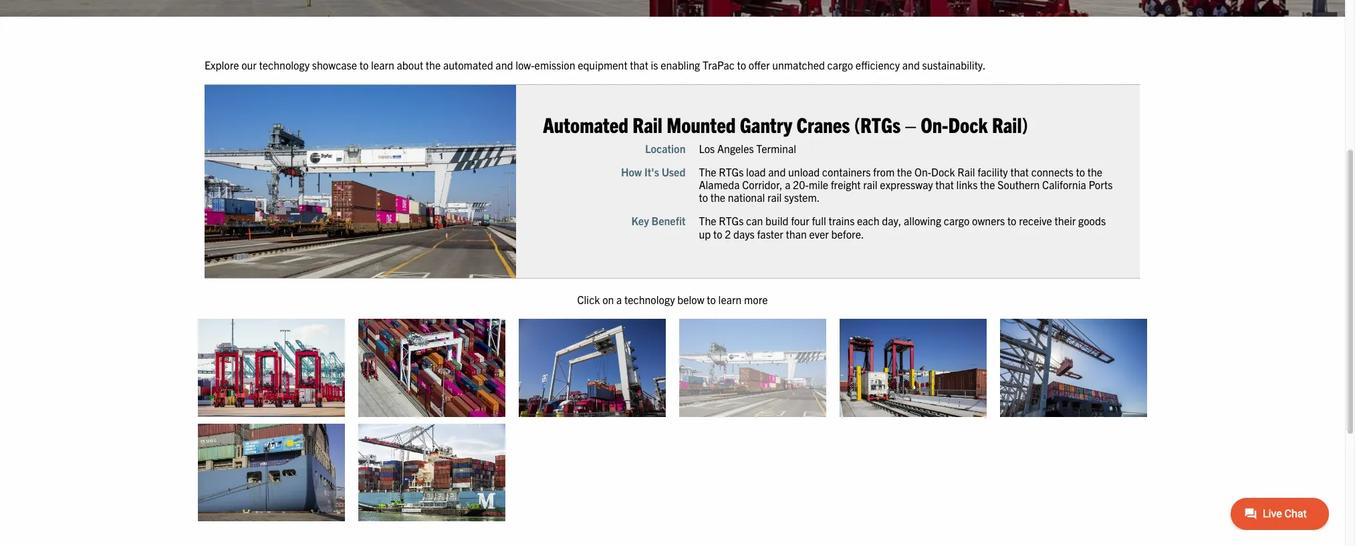 Task type: vqa. For each thing, say whether or not it's contained in the screenshot.
TraPac Los Angeles Automated Stacking Crane IMAGE
yes



Task type: locate. For each thing, give the bounding box(es) containing it.
0 vertical spatial technology
[[259, 58, 310, 71]]

terminal
[[757, 141, 797, 155]]

the
[[700, 165, 717, 178], [700, 214, 717, 228]]

click on a technology below to learn more
[[578, 293, 768, 306]]

the inside the rtgs load and unload containers from the on-dock rail facility that connects to the alameda corridor, a 20-mile freight rail expressway that links the southern california ports to the national rail system.
[[700, 165, 717, 178]]

more
[[744, 293, 768, 306]]

is
[[651, 58, 659, 71]]

containers
[[823, 165, 872, 178]]

facility
[[978, 165, 1009, 178]]

that left is
[[630, 58, 649, 71]]

trapac
[[703, 58, 735, 71]]

and
[[496, 58, 513, 71], [903, 58, 920, 71], [769, 165, 787, 178]]

1 rtgs from the top
[[720, 165, 744, 178]]

explore
[[205, 58, 239, 71]]

expressway
[[881, 178, 934, 191]]

0 vertical spatial on-
[[922, 111, 949, 137]]

0 horizontal spatial learn
[[371, 58, 395, 71]]

1 vertical spatial dock
[[932, 165, 956, 178]]

to left 2
[[714, 227, 723, 240]]

1 vertical spatial cargo
[[945, 214, 970, 228]]

(rtgs
[[855, 111, 901, 137]]

faster
[[758, 227, 784, 240]]

a right on
[[617, 293, 622, 306]]

los
[[700, 141, 716, 155]]

key benefit
[[632, 214, 686, 228]]

cargo inside the rtgs can build four full trains each day, allowing cargo owners to receive their goods up to 2 days faster than ever before.
[[945, 214, 970, 228]]

rail)
[[993, 111, 1029, 137]]

0 horizontal spatial cargo
[[828, 58, 854, 71]]

1 vertical spatial a
[[617, 293, 622, 306]]

rail up build
[[768, 191, 783, 204]]

rail left the facility
[[958, 165, 976, 178]]

the down los
[[700, 165, 717, 178]]

and right load
[[769, 165, 787, 178]]

1 horizontal spatial cargo
[[945, 214, 970, 228]]

1 horizontal spatial a
[[786, 178, 791, 191]]

up
[[700, 227, 712, 240]]

the right california on the right of the page
[[1088, 165, 1103, 178]]

automated
[[544, 111, 629, 137]]

goods
[[1079, 214, 1107, 228]]

technology
[[259, 58, 310, 71], [625, 293, 675, 306]]

rtgs down angeles
[[720, 165, 744, 178]]

the right from
[[898, 165, 913, 178]]

1 vertical spatial rail
[[958, 165, 976, 178]]

learn
[[371, 58, 395, 71], [719, 293, 742, 306]]

cargo left owners
[[945, 214, 970, 228]]

1 horizontal spatial rail
[[958, 165, 976, 178]]

day,
[[883, 214, 902, 228]]

that
[[630, 58, 649, 71], [1011, 165, 1030, 178], [936, 178, 955, 191]]

to right below
[[707, 293, 716, 306]]

how it's used
[[622, 165, 686, 178]]

the
[[426, 58, 441, 71], [898, 165, 913, 178], [1088, 165, 1103, 178], [981, 178, 996, 191], [711, 191, 726, 204]]

each
[[858, 214, 880, 228]]

on- right from
[[915, 165, 932, 178]]

rail
[[633, 111, 663, 137], [958, 165, 976, 178]]

a left the 20-
[[786, 178, 791, 191]]

rail up location at the top
[[633, 111, 663, 137]]

our
[[242, 58, 257, 71]]

1 vertical spatial technology
[[625, 293, 675, 306]]

enabling
[[661, 58, 701, 71]]

the rtgs can build four full trains each day, allowing cargo owners to receive their goods up to 2 days faster than ever before.
[[700, 214, 1107, 240]]

cargo left efficiency at the right top of page
[[828, 58, 854, 71]]

offer
[[749, 58, 770, 71]]

about
[[397, 58, 424, 71]]

1 vertical spatial on-
[[915, 165, 932, 178]]

that right the facility
[[1011, 165, 1030, 178]]

rail right freight
[[864, 178, 878, 191]]

on-
[[922, 111, 949, 137], [915, 165, 932, 178]]

dock left the links
[[932, 165, 956, 178]]

equipment
[[578, 58, 628, 71]]

learn left about
[[371, 58, 395, 71]]

2 horizontal spatial and
[[903, 58, 920, 71]]

freight
[[832, 178, 862, 191]]

owners
[[973, 214, 1006, 228]]

the left 2
[[700, 214, 717, 228]]

automated rail mounted gantry cranes (rtgs – on-dock rail) main content
[[191, 57, 1356, 529]]

a
[[786, 178, 791, 191], [617, 293, 622, 306]]

automated
[[443, 58, 493, 71]]

0 vertical spatial learn
[[371, 58, 395, 71]]

0 vertical spatial a
[[786, 178, 791, 191]]

and left low-
[[496, 58, 513, 71]]

automated rail mounted gantry cranes (rtgs – on-dock rail)
[[544, 111, 1029, 137]]

the rtgs load and unload containers from the on-dock rail facility that connects to the alameda corridor, a 20-mile freight rail expressway that links the southern california ports to the national rail system.
[[700, 165, 1114, 204]]

on- inside the rtgs load and unload containers from the on-dock rail facility that connects to the alameda corridor, a 20-mile freight rail expressway that links the southern california ports to the national rail system.
[[915, 165, 932, 178]]

0 vertical spatial rtgs
[[720, 165, 744, 178]]

1 horizontal spatial and
[[769, 165, 787, 178]]

how
[[622, 165, 643, 178]]

0 vertical spatial the
[[700, 165, 717, 178]]

southern
[[998, 178, 1041, 191]]

rtgs inside the rtgs can build four full trains each day, allowing cargo owners to receive their goods up to 2 days faster than ever before.
[[720, 214, 744, 228]]

explore our technology showcase to learn about the automated and low-emission equipment that is enabling trapac to offer unmatched cargo efficiency and sustainability.
[[205, 58, 986, 71]]

trapac los angeles automated stacking crane image
[[359, 319, 506, 417]]

rtgs left can
[[720, 214, 744, 228]]

to
[[360, 58, 369, 71], [738, 58, 747, 71], [1077, 165, 1086, 178], [700, 191, 709, 204], [1008, 214, 1017, 228], [714, 227, 723, 240], [707, 293, 716, 306]]

rtgs
[[720, 165, 744, 178], [720, 214, 744, 228]]

cargo
[[828, 58, 854, 71], [945, 214, 970, 228]]

2 rtgs from the top
[[720, 214, 744, 228]]

learn left more
[[719, 293, 742, 306]]

1 horizontal spatial learn
[[719, 293, 742, 306]]

dock left rail)
[[949, 111, 989, 137]]

ports
[[1090, 178, 1114, 191]]

technology right 'our'
[[259, 58, 310, 71]]

rtgs inside the rtgs load and unload containers from the on-dock rail facility that connects to the alameda corridor, a 20-mile freight rail expressway that links the southern california ports to the national rail system.
[[720, 165, 744, 178]]

on- right – on the right of the page
[[922, 111, 949, 137]]

trapac los angeles automated straddle carrier image
[[198, 319, 345, 417]]

ever
[[810, 227, 830, 240]]

1 vertical spatial rtgs
[[720, 214, 744, 228]]

dock
[[949, 111, 989, 137], [932, 165, 956, 178]]

rail
[[864, 178, 878, 191], [768, 191, 783, 204]]

the inside the rtgs can build four full trains each day, allowing cargo owners to receive their goods up to 2 days faster than ever before.
[[700, 214, 717, 228]]

angeles
[[718, 141, 755, 155]]

benefit
[[652, 214, 686, 228]]

that left the links
[[936, 178, 955, 191]]

–
[[906, 111, 917, 137]]

rtgs for corridor,
[[720, 165, 744, 178]]

2 the from the top
[[700, 214, 717, 228]]

to right owners
[[1008, 214, 1017, 228]]

1 vertical spatial the
[[700, 214, 717, 228]]

technology left below
[[625, 293, 675, 306]]

1 vertical spatial learn
[[719, 293, 742, 306]]

and right efficiency at the right top of page
[[903, 58, 920, 71]]

0 horizontal spatial rail
[[633, 111, 663, 137]]

can
[[747, 214, 764, 228]]

1 the from the top
[[700, 165, 717, 178]]

build
[[766, 214, 789, 228]]

unmatched
[[773, 58, 825, 71]]

the right the links
[[981, 178, 996, 191]]



Task type: describe. For each thing, give the bounding box(es) containing it.
1 horizontal spatial technology
[[625, 293, 675, 306]]

los angeles terminal
[[700, 141, 797, 155]]

location
[[646, 141, 686, 155]]

to left offer
[[738, 58, 747, 71]]

to left ports
[[1077, 165, 1086, 178]]

california
[[1043, 178, 1087, 191]]

0 vertical spatial dock
[[949, 111, 989, 137]]

0 horizontal spatial rail
[[768, 191, 783, 204]]

used
[[662, 165, 686, 178]]

key
[[632, 214, 650, 228]]

showcase
[[312, 58, 357, 71]]

to right 'showcase'
[[360, 58, 369, 71]]

alameda
[[700, 178, 740, 191]]

0 horizontal spatial and
[[496, 58, 513, 71]]

and inside the rtgs load and unload containers from the on-dock rail facility that connects to the alameda corridor, a 20-mile freight rail expressway that links the southern california ports to the national rail system.
[[769, 165, 787, 178]]

system.
[[785, 191, 821, 204]]

a inside the rtgs load and unload containers from the on-dock rail facility that connects to the alameda corridor, a 20-mile freight rail expressway that links the southern california ports to the national rail system.
[[786, 178, 791, 191]]

0 vertical spatial rail
[[633, 111, 663, 137]]

low-
[[516, 58, 535, 71]]

2 horizontal spatial that
[[1011, 165, 1030, 178]]

national
[[729, 191, 766, 204]]

2
[[726, 227, 732, 240]]

sustainability.
[[923, 58, 986, 71]]

before.
[[832, 227, 865, 240]]

dock inside the rtgs load and unload containers from the on-dock rail facility that connects to the alameda corridor, a 20-mile freight rail expressway that links the southern california ports to the national rail system.
[[932, 165, 956, 178]]

efficiency
[[856, 58, 900, 71]]

full
[[813, 214, 827, 228]]

allowing
[[905, 214, 942, 228]]

the left national
[[711, 191, 726, 204]]

0 horizontal spatial a
[[617, 293, 622, 306]]

below
[[678, 293, 705, 306]]

four
[[792, 214, 810, 228]]

their
[[1056, 214, 1077, 228]]

rtgs for to
[[720, 214, 744, 228]]

unload
[[789, 165, 821, 178]]

gantry
[[741, 111, 793, 137]]

cranes
[[797, 111, 851, 137]]

mounted
[[667, 111, 736, 137]]

than
[[787, 227, 808, 240]]

mile
[[810, 178, 829, 191]]

0 horizontal spatial technology
[[259, 58, 310, 71]]

from
[[874, 165, 895, 178]]

1 horizontal spatial that
[[936, 178, 955, 191]]

the for alameda
[[700, 165, 717, 178]]

trapac los angeles automated radiation scanning image
[[840, 319, 987, 417]]

click
[[578, 293, 600, 306]]

receive
[[1020, 214, 1053, 228]]

on
[[603, 293, 614, 306]]

days
[[734, 227, 755, 240]]

1 horizontal spatial rail
[[864, 178, 878, 191]]

to up up
[[700, 191, 709, 204]]

load
[[747, 165, 767, 178]]

it's
[[645, 165, 660, 178]]

20-
[[794, 178, 810, 191]]

emission
[[535, 58, 576, 71]]

the right about
[[426, 58, 441, 71]]

trains
[[829, 214, 855, 228]]

0 horizontal spatial that
[[630, 58, 649, 71]]

links
[[957, 178, 979, 191]]

the for up
[[700, 214, 717, 228]]

corridor,
[[743, 178, 783, 191]]

rail inside the rtgs load and unload containers from the on-dock rail facility that connects to the alameda corridor, a 20-mile freight rail expressway that links the southern california ports to the national rail system.
[[958, 165, 976, 178]]

0 vertical spatial cargo
[[828, 58, 854, 71]]

connects
[[1032, 165, 1074, 178]]



